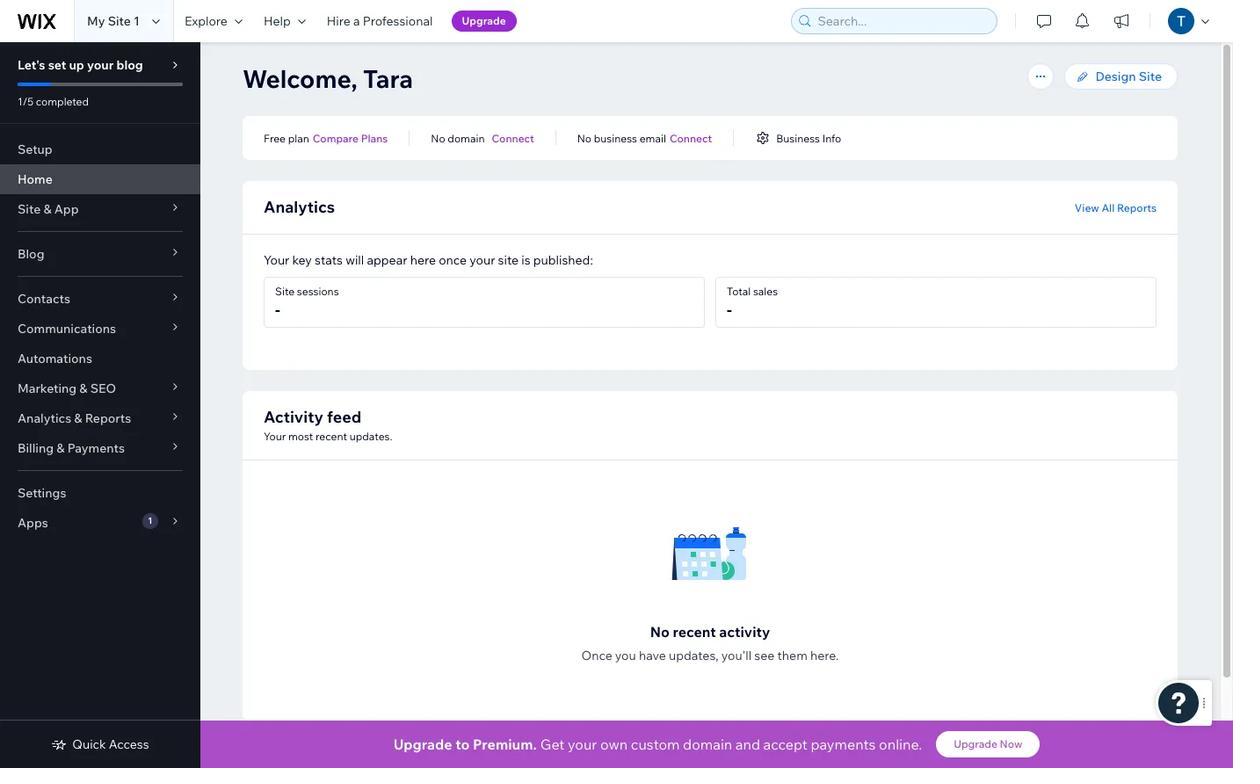 Task type: vqa. For each thing, say whether or not it's contained in the screenshot.


Task type: locate. For each thing, give the bounding box(es) containing it.
&
[[43, 201, 52, 217], [79, 381, 88, 397], [74, 411, 82, 426], [57, 441, 65, 456]]

& right billing
[[57, 441, 65, 456]]

no left business
[[577, 131, 592, 145]]

analytics inside analytics & reports dropdown button
[[18, 411, 71, 426]]

- inside total sales -
[[727, 300, 732, 320]]

business
[[594, 131, 638, 145]]

0 vertical spatial your
[[87, 57, 114, 73]]

2 horizontal spatial upgrade
[[954, 738, 998, 751]]

1 vertical spatial your
[[470, 252, 495, 268]]

you
[[615, 648, 636, 664]]

hire a professional link
[[316, 0, 444, 42]]

blog button
[[0, 239, 200, 269]]

stats
[[315, 252, 343, 268]]

online.
[[879, 736, 923, 754]]

your left key in the left of the page
[[264, 252, 290, 268]]

- inside site sessions -
[[275, 300, 280, 320]]

analytics down the marketing
[[18, 411, 71, 426]]

see
[[755, 648, 775, 664]]

2 your from the top
[[264, 430, 286, 443]]

0 horizontal spatial connect link
[[492, 130, 534, 146]]

your left site
[[470, 252, 495, 268]]

help
[[264, 13, 291, 29]]

1 your from the top
[[264, 252, 290, 268]]

your inside sidebar element
[[87, 57, 114, 73]]

your right get
[[568, 736, 597, 754]]

your key stats will appear here once your site is published:
[[264, 252, 593, 268]]

& up billing & payments
[[74, 411, 82, 426]]

1 horizontal spatial domain
[[683, 736, 733, 754]]

recent up updates,
[[673, 623, 716, 641]]

1 connect link from the left
[[492, 130, 534, 146]]

& inside popup button
[[57, 441, 65, 456]]

have
[[639, 648, 666, 664]]

custom
[[631, 736, 680, 754]]

0 horizontal spatial connect
[[492, 131, 534, 145]]

upgrade left now
[[954, 738, 998, 751]]

free
[[264, 131, 286, 145]]

1 horizontal spatial recent
[[673, 623, 716, 641]]

upgrade now
[[954, 738, 1023, 751]]

1 horizontal spatial analytics
[[264, 197, 335, 217]]

view all reports
[[1075, 201, 1157, 214]]

1 horizontal spatial 1
[[148, 515, 152, 527]]

1 vertical spatial your
[[264, 430, 286, 443]]

& for marketing
[[79, 381, 88, 397]]

no
[[431, 131, 446, 145], [577, 131, 592, 145], [650, 623, 670, 641]]

1 vertical spatial recent
[[673, 623, 716, 641]]

info
[[823, 131, 842, 145]]

2 horizontal spatial no
[[650, 623, 670, 641]]

analytics
[[264, 197, 335, 217], [18, 411, 71, 426]]

no right plans
[[431, 131, 446, 145]]

your left most
[[264, 430, 286, 443]]

1 vertical spatial domain
[[683, 736, 733, 754]]

1 vertical spatial analytics
[[18, 411, 71, 426]]

0 horizontal spatial analytics
[[18, 411, 71, 426]]

reports inside "view all reports" button
[[1118, 201, 1157, 214]]

0 horizontal spatial recent
[[316, 430, 347, 443]]

up
[[69, 57, 84, 73]]

0 vertical spatial 1
[[134, 13, 140, 29]]

0 horizontal spatial domain
[[448, 131, 485, 145]]

design site link
[[1064, 63, 1178, 90]]

0 vertical spatial reports
[[1118, 201, 1157, 214]]

upgrade for upgrade
[[462, 14, 506, 27]]

no domain connect
[[431, 131, 534, 145]]

analytics up key in the left of the page
[[264, 197, 335, 217]]

activity feed your most recent updates.
[[264, 407, 392, 443]]

& inside dropdown button
[[79, 381, 88, 397]]

1 horizontal spatial reports
[[1118, 201, 1157, 214]]

premium.
[[473, 736, 537, 754]]

recent inside no recent activity once you have updates, you'll see them here.
[[673, 623, 716, 641]]

site & app button
[[0, 194, 200, 224]]

domain
[[448, 131, 485, 145], [683, 736, 733, 754]]

upgrade left the to
[[394, 736, 452, 754]]

payments
[[67, 441, 125, 456]]

0 vertical spatial recent
[[316, 430, 347, 443]]

1 horizontal spatial no
[[577, 131, 592, 145]]

no for recent
[[650, 623, 670, 641]]

1
[[134, 13, 140, 29], [148, 515, 152, 527]]

here.
[[811, 648, 839, 664]]

site inside site sessions -
[[275, 285, 295, 298]]

1/5
[[18, 95, 34, 108]]

1/5 completed
[[18, 95, 89, 108]]

2 - from the left
[[727, 300, 732, 320]]

all
[[1102, 201, 1115, 214]]

seo
[[90, 381, 116, 397]]

& left seo
[[79, 381, 88, 397]]

your right up
[[87, 57, 114, 73]]

a
[[353, 13, 360, 29]]

0 horizontal spatial your
[[87, 57, 114, 73]]

upgrade button
[[452, 11, 517, 32]]

& left app
[[43, 201, 52, 217]]

0 horizontal spatial upgrade
[[394, 736, 452, 754]]

analytics for analytics & reports
[[18, 411, 71, 426]]

welcome, tara
[[243, 63, 413, 94]]

& for analytics
[[74, 411, 82, 426]]

1 right my in the left of the page
[[134, 13, 140, 29]]

design
[[1096, 69, 1137, 84]]

site down home
[[18, 201, 41, 217]]

upgrade for upgrade to premium. get your own custom domain and accept payments online.
[[394, 736, 452, 754]]

no up "have"
[[650, 623, 670, 641]]

analytics for analytics
[[264, 197, 335, 217]]

1 down the settings link
[[148, 515, 152, 527]]

0 horizontal spatial -
[[275, 300, 280, 320]]

reports for analytics & reports
[[85, 411, 131, 426]]

reports inside analytics & reports dropdown button
[[85, 411, 131, 426]]

activity
[[720, 623, 770, 641]]

explore
[[185, 13, 228, 29]]

& for billing
[[57, 441, 65, 456]]

connect
[[492, 131, 534, 145], [670, 131, 712, 145]]

reports for view all reports
[[1118, 201, 1157, 214]]

1 - from the left
[[275, 300, 280, 320]]

billing & payments button
[[0, 433, 200, 463]]

updates.
[[350, 430, 392, 443]]

sales
[[754, 285, 778, 298]]

let's
[[18, 57, 45, 73]]

automations
[[18, 351, 92, 367]]

quick access button
[[51, 737, 149, 753]]

let's set up your blog
[[18, 57, 143, 73]]

site inside dropdown button
[[18, 201, 41, 217]]

0 vertical spatial your
[[264, 252, 290, 268]]

reports right all
[[1118, 201, 1157, 214]]

no inside no recent activity once you have updates, you'll see them here.
[[650, 623, 670, 641]]

0 horizontal spatial reports
[[85, 411, 131, 426]]

1 horizontal spatial your
[[470, 252, 495, 268]]

1 horizontal spatial connect
[[670, 131, 712, 145]]

2 connect link from the left
[[670, 130, 712, 146]]

recent down the feed
[[316, 430, 347, 443]]

1 inside sidebar element
[[148, 515, 152, 527]]

1 horizontal spatial -
[[727, 300, 732, 320]]

business
[[777, 131, 820, 145]]

site left sessions
[[275, 285, 295, 298]]

compare plans link
[[313, 130, 388, 146]]

1 horizontal spatial upgrade
[[462, 14, 506, 27]]

site
[[108, 13, 131, 29], [1139, 69, 1162, 84], [18, 201, 41, 217], [275, 285, 295, 298]]

0 vertical spatial analytics
[[264, 197, 335, 217]]

total
[[727, 285, 751, 298]]

1 vertical spatial 1
[[148, 515, 152, 527]]

0 horizontal spatial no
[[431, 131, 446, 145]]

1 horizontal spatial connect link
[[670, 130, 712, 146]]

2 vertical spatial your
[[568, 736, 597, 754]]

0 horizontal spatial 1
[[134, 13, 140, 29]]

connect link
[[492, 130, 534, 146], [670, 130, 712, 146]]

1 vertical spatial reports
[[85, 411, 131, 426]]

them
[[778, 648, 808, 664]]

recent inside activity feed your most recent updates.
[[316, 430, 347, 443]]

upgrade right professional
[[462, 14, 506, 27]]

you'll
[[722, 648, 752, 664]]

feed
[[327, 407, 362, 427]]

reports down seo
[[85, 411, 131, 426]]

upgrade for upgrade now
[[954, 738, 998, 751]]

business info button
[[755, 130, 842, 146]]



Task type: describe. For each thing, give the bounding box(es) containing it.
home
[[18, 171, 53, 187]]

setup link
[[0, 135, 200, 164]]

plan
[[288, 131, 309, 145]]

to
[[456, 736, 470, 754]]

& for site
[[43, 201, 52, 217]]

connect link for no business email connect
[[670, 130, 712, 146]]

activity
[[264, 407, 324, 427]]

sidebar element
[[0, 42, 200, 769]]

setup
[[18, 142, 53, 157]]

get
[[541, 736, 565, 754]]

- for total sales -
[[727, 300, 732, 320]]

site sessions -
[[275, 285, 339, 320]]

no for domain
[[431, 131, 446, 145]]

help button
[[253, 0, 316, 42]]

site & app
[[18, 201, 79, 217]]

access
[[109, 737, 149, 753]]

my
[[87, 13, 105, 29]]

home link
[[0, 164, 200, 194]]

hire a professional
[[327, 13, 433, 29]]

communications
[[18, 321, 116, 337]]

most
[[288, 430, 313, 443]]

design site
[[1096, 69, 1162, 84]]

will
[[346, 252, 364, 268]]

2 connect from the left
[[670, 131, 712, 145]]

0 vertical spatial domain
[[448, 131, 485, 145]]

marketing & seo
[[18, 381, 116, 397]]

my site 1
[[87, 13, 140, 29]]

welcome,
[[243, 63, 358, 94]]

no for business
[[577, 131, 592, 145]]

marketing & seo button
[[0, 374, 200, 404]]

settings
[[18, 485, 66, 501]]

no recent activity once you have updates, you'll see them here.
[[582, 623, 839, 664]]

now
[[1000, 738, 1023, 751]]

and
[[736, 736, 761, 754]]

sessions
[[297, 285, 339, 298]]

tara
[[363, 63, 413, 94]]

plans
[[361, 131, 388, 145]]

view
[[1075, 201, 1100, 214]]

quick
[[72, 737, 106, 753]]

communications button
[[0, 314, 200, 344]]

accept
[[764, 736, 808, 754]]

site
[[498, 252, 519, 268]]

apps
[[18, 515, 48, 531]]

upgrade to premium. get your own custom domain and accept payments online.
[[394, 736, 923, 754]]

key
[[292, 252, 312, 268]]

analytics & reports
[[18, 411, 131, 426]]

your inside activity feed your most recent updates.
[[264, 430, 286, 443]]

set
[[48, 57, 66, 73]]

2 horizontal spatial your
[[568, 736, 597, 754]]

own
[[600, 736, 628, 754]]

updates,
[[669, 648, 719, 664]]

business info
[[777, 131, 842, 145]]

billing
[[18, 441, 54, 456]]

marketing
[[18, 381, 77, 397]]

completed
[[36, 95, 89, 108]]

compare
[[313, 131, 359, 145]]

Search... field
[[813, 9, 992, 33]]

once
[[582, 648, 613, 664]]

analytics & reports button
[[0, 404, 200, 433]]

1 connect from the left
[[492, 131, 534, 145]]

quick access
[[72, 737, 149, 753]]

blog
[[116, 57, 143, 73]]

billing & payments
[[18, 441, 125, 456]]

email
[[640, 131, 666, 145]]

automations link
[[0, 344, 200, 374]]

payments
[[811, 736, 876, 754]]

blog
[[18, 246, 44, 262]]

view all reports button
[[1075, 200, 1157, 215]]

no business email connect
[[577, 131, 712, 145]]

connect link for no domain connect
[[492, 130, 534, 146]]

once
[[439, 252, 467, 268]]

site right "design"
[[1139, 69, 1162, 84]]

- for site sessions -
[[275, 300, 280, 320]]

is
[[522, 252, 531, 268]]

contacts button
[[0, 284, 200, 314]]

app
[[54, 201, 79, 217]]

total sales -
[[727, 285, 778, 320]]

site right my in the left of the page
[[108, 13, 131, 29]]

professional
[[363, 13, 433, 29]]

hire
[[327, 13, 351, 29]]

appear
[[367, 252, 408, 268]]

settings link
[[0, 478, 200, 508]]

contacts
[[18, 291, 70, 307]]



